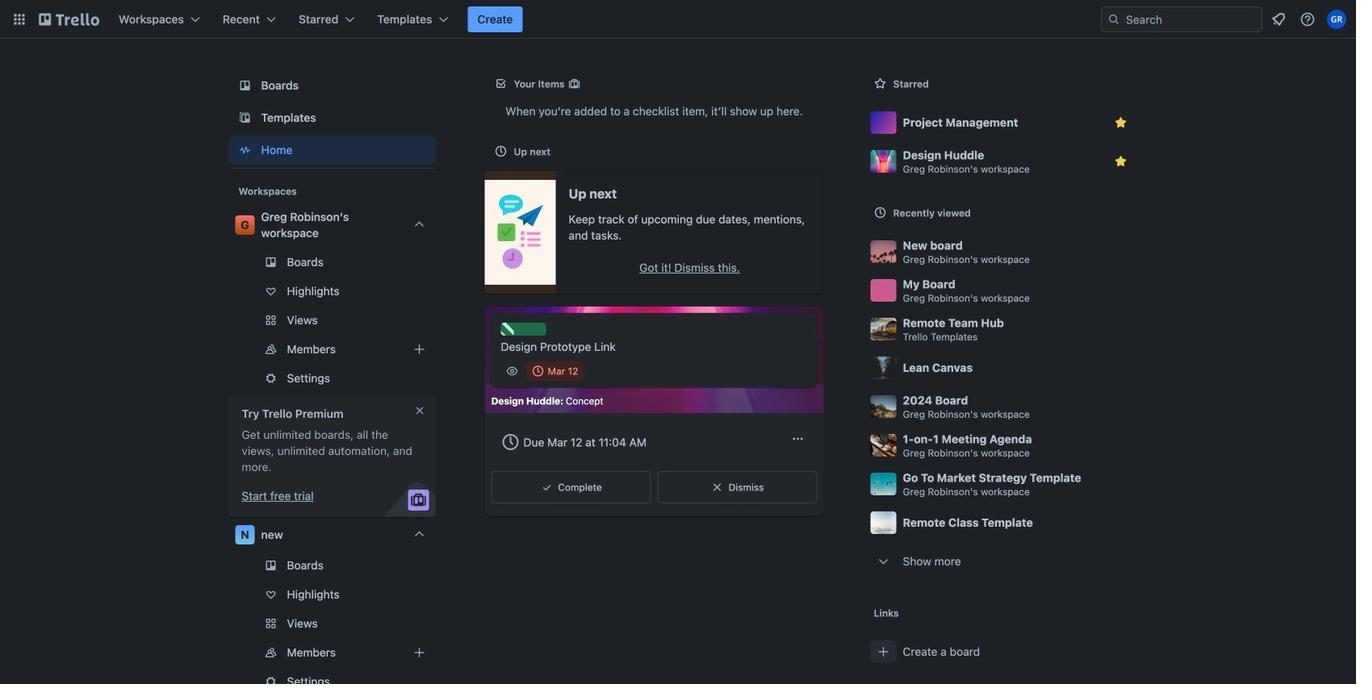 Task type: vqa. For each thing, say whether or not it's contained in the screenshot.
the topmost James
no



Task type: describe. For each thing, give the bounding box(es) containing it.
add image
[[410, 340, 429, 359]]

template board image
[[235, 108, 255, 128]]

board image
[[235, 76, 255, 95]]

color: green, title: none image
[[501, 323, 546, 336]]

0 notifications image
[[1269, 10, 1289, 29]]

open information menu image
[[1300, 11, 1316, 27]]

add image
[[410, 644, 429, 663]]



Task type: locate. For each thing, give the bounding box(es) containing it.
home image
[[235, 140, 255, 160]]

greg robinson (gregrobinson96) image
[[1327, 10, 1347, 29]]

search image
[[1108, 13, 1121, 26]]

back to home image
[[39, 6, 99, 32]]

click to unstar project management. it will be removed from your starred list. image
[[1113, 115, 1129, 131]]

primary element
[[0, 0, 1357, 39]]

click to unstar design huddle . it will be removed from your starred list. image
[[1113, 153, 1129, 170]]

Search field
[[1121, 8, 1262, 31]]



